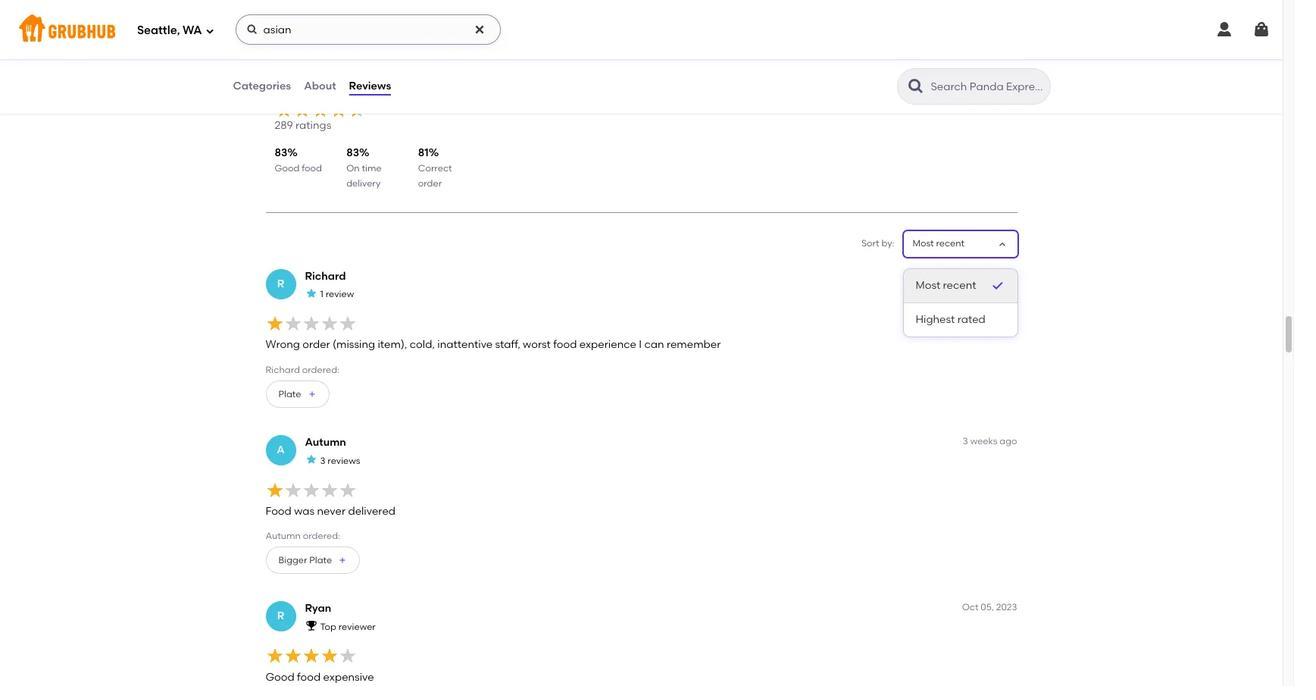 Task type: locate. For each thing, give the bounding box(es) containing it.
1 horizontal spatial plate
[[309, 555, 332, 565]]

83 down 289
[[275, 146, 288, 159]]

0 horizontal spatial plate
[[279, 388, 301, 399]]

r left the trophy icon at bottom
[[277, 609, 284, 622]]

0 horizontal spatial plus icon image
[[307, 390, 316, 399]]

r left 1
[[277, 277, 284, 290]]

worst
[[523, 338, 551, 351]]

0 vertical spatial recent
[[936, 238, 965, 249]]

richard ordered:
[[266, 364, 340, 375]]

staff,
[[495, 338, 521, 351]]

review
[[326, 289, 354, 300]]

star icon image left 3 reviews on the left bottom of page
[[305, 454, 317, 466]]

autumn for autumn  ordered:
[[266, 531, 301, 541]]

autumn up 3 reviews on the left bottom of page
[[305, 436, 346, 449]]

0 vertical spatial r
[[277, 277, 284, 290]]

1 horizontal spatial richard
[[305, 270, 346, 283]]

1 vertical spatial ordered:
[[303, 531, 340, 541]]

sort
[[862, 238, 880, 249]]

0 vertical spatial weeks
[[971, 270, 998, 280]]

good left the expensive
[[266, 671, 295, 684]]

weeks
[[971, 270, 998, 280], [971, 436, 998, 446]]

0 vertical spatial ordered:
[[302, 364, 340, 375]]

food left the expensive
[[297, 671, 321, 684]]

ago
[[1000, 270, 1018, 280], [1000, 436, 1018, 446]]

2 ago from the top
[[1000, 436, 1018, 446]]

1 83 from the left
[[275, 146, 288, 159]]

plus icon image inside bigger plate 'button'
[[338, 556, 347, 565]]

plate right the bigger
[[309, 555, 332, 565]]

1
[[320, 289, 324, 300]]

most inside option
[[916, 279, 941, 292]]

1 vertical spatial autumn
[[266, 531, 301, 541]]

83 inside 83 on time delivery
[[347, 146, 359, 159]]

83
[[275, 146, 288, 159], [347, 146, 359, 159]]

0 horizontal spatial order
[[303, 338, 330, 351]]

1 vertical spatial good
[[266, 671, 295, 684]]

0 vertical spatial richard
[[305, 270, 346, 283]]

1 horizontal spatial order
[[418, 178, 442, 189]]

1 vertical spatial r
[[277, 609, 284, 622]]

most right by:
[[913, 238, 934, 249]]

reviews up ratings
[[275, 76, 350, 98]]

good inside 83 good food
[[275, 163, 300, 173]]

0 horizontal spatial richard
[[266, 364, 300, 375]]

1 star icon image from the top
[[305, 287, 317, 300]]

highest
[[916, 313, 955, 326]]

1 ago from the top
[[1000, 270, 1018, 280]]

Sort by: field
[[913, 238, 965, 251]]

plus icon image
[[307, 390, 316, 399], [338, 556, 347, 565]]

food inside 83 good food
[[302, 163, 322, 173]]

0 horizontal spatial 3
[[320, 455, 326, 466]]

weeks for food was never delivered
[[971, 436, 998, 446]]

2
[[964, 270, 969, 280]]

0 horizontal spatial autumn
[[266, 531, 301, 541]]

plus icon image inside plate button
[[307, 390, 316, 399]]

autumn  ordered:
[[266, 531, 340, 541]]

autumn
[[305, 436, 346, 449], [266, 531, 301, 541]]

most recent option
[[904, 269, 1018, 303]]

289 ratings
[[275, 119, 331, 132]]

1 vertical spatial richard
[[266, 364, 300, 375]]

wrong
[[266, 338, 300, 351]]

1 horizontal spatial autumn
[[305, 436, 346, 449]]

0 vertical spatial plus icon image
[[307, 390, 316, 399]]

reviews
[[275, 76, 350, 98], [349, 79, 391, 92]]

ordered: up plate button
[[302, 364, 340, 375]]

food left on
[[302, 163, 322, 173]]

most recent up 2
[[913, 238, 965, 249]]

1 vertical spatial most
[[916, 279, 941, 292]]

1 vertical spatial star icon image
[[305, 454, 317, 466]]

reviewer
[[339, 621, 376, 632]]

0 vertical spatial ago
[[1000, 270, 1018, 280]]

1 review
[[320, 289, 354, 300]]

1 vertical spatial plate
[[309, 555, 332, 565]]

plus icon image down richard ordered: on the bottom left
[[307, 390, 316, 399]]

1 vertical spatial ago
[[1000, 436, 1018, 446]]

a
[[277, 443, 285, 456]]

plate down richard ordered: on the bottom left
[[279, 388, 301, 399]]

food right worst
[[554, 338, 577, 351]]

83 inside 83 good food
[[275, 146, 288, 159]]

2 weeks ago
[[964, 270, 1018, 280]]

2 83 from the left
[[347, 146, 359, 159]]

richard
[[305, 270, 346, 283], [266, 364, 300, 375]]

1 vertical spatial 3
[[320, 455, 326, 466]]

main navigation navigation
[[0, 0, 1283, 59]]

ordered: up bigger plate 'button'
[[303, 531, 340, 541]]

on
[[347, 163, 360, 173]]

autumn down food
[[266, 531, 301, 541]]

plus icon image right bigger plate
[[338, 556, 347, 565]]

food
[[266, 505, 292, 517]]

good food expensive
[[266, 671, 374, 684]]

reviews inside "reviews" button
[[349, 79, 391, 92]]

good
[[275, 163, 300, 173], [266, 671, 295, 684]]

svg image
[[1216, 20, 1234, 39], [246, 23, 258, 36], [473, 23, 486, 36], [205, 26, 214, 35]]

0 vertical spatial most
[[913, 238, 934, 249]]

bigger
[[279, 555, 307, 565]]

order down correct
[[418, 178, 442, 189]]

ago for wrong order (missing item), cold, inattentive staff, worst food experience i can remember
[[1000, 270, 1018, 280]]

0 vertical spatial star icon image
[[305, 287, 317, 300]]

0 vertical spatial good
[[275, 163, 300, 173]]

most recent up highest rated
[[916, 279, 977, 292]]

richard down wrong
[[266, 364, 300, 375]]

0 vertical spatial most recent
[[913, 238, 965, 249]]

for
[[354, 76, 380, 98]]

r
[[277, 277, 284, 290], [277, 609, 284, 622]]

good down 289
[[275, 163, 300, 173]]

1 vertical spatial plus icon image
[[338, 556, 347, 565]]

expensive
[[323, 671, 374, 684]]

order
[[418, 178, 442, 189], [303, 338, 330, 351]]

most inside field
[[913, 238, 934, 249]]

reviews button
[[348, 59, 392, 114]]

plate inside 'button'
[[309, 555, 332, 565]]

was
[[294, 505, 315, 517]]

1 horizontal spatial 3
[[963, 436, 969, 446]]

food
[[302, 163, 322, 173], [554, 338, 577, 351], [297, 671, 321, 684]]

3 for 3 reviews
[[320, 455, 326, 466]]

r for ryan
[[277, 609, 284, 622]]

never
[[317, 505, 346, 517]]

3
[[963, 436, 969, 446], [320, 455, 326, 466]]

2 weeks from the top
[[971, 436, 998, 446]]

1 vertical spatial most recent
[[916, 279, 977, 292]]

svg image up categories at top
[[246, 23, 258, 36]]

delivery
[[347, 178, 381, 189]]

83 up on
[[347, 146, 359, 159]]

star icon image left 1
[[305, 287, 317, 300]]

1 r from the top
[[277, 277, 284, 290]]

trophy icon image
[[305, 620, 317, 632]]

most up highest
[[916, 279, 941, 292]]

83 for 83 on time delivery
[[347, 146, 359, 159]]

recent inside option
[[943, 279, 977, 292]]

reviews right about
[[349, 79, 391, 92]]

0 vertical spatial autumn
[[305, 436, 346, 449]]

richard up 1
[[305, 270, 346, 283]]

2 r from the top
[[277, 609, 284, 622]]

ratings
[[296, 119, 331, 132]]

0 vertical spatial food
[[302, 163, 322, 173]]

3 reviews
[[320, 455, 360, 466]]

1 vertical spatial recent
[[943, 279, 977, 292]]

most recent
[[913, 238, 965, 249], [916, 279, 977, 292]]

0 horizontal spatial 83
[[275, 146, 288, 159]]

bigger plate button
[[266, 547, 360, 574]]

most
[[913, 238, 934, 249], [916, 279, 941, 292]]

top reviewer
[[320, 621, 376, 632]]

1 weeks from the top
[[971, 270, 998, 280]]

recent
[[936, 238, 965, 249], [943, 279, 977, 292]]

search icon image
[[907, 77, 925, 96]]

star icon image
[[305, 287, 317, 300], [305, 454, 317, 466]]

bigger plate
[[279, 555, 332, 565]]

1 vertical spatial weeks
[[971, 436, 998, 446]]

recent up highest rated
[[943, 279, 977, 292]]

0 vertical spatial plate
[[279, 388, 301, 399]]

star icon image for richard
[[305, 287, 317, 300]]

oct
[[962, 602, 979, 613]]

order up richard ordered: on the bottom left
[[303, 338, 330, 351]]

weeks for wrong order (missing item), cold, inattentive staff, worst food experience i can remember
[[971, 270, 998, 280]]

recent up 2
[[936, 238, 965, 249]]

check icon image
[[990, 278, 1006, 293]]

1 horizontal spatial 83
[[347, 146, 359, 159]]

0 vertical spatial order
[[418, 178, 442, 189]]

05,
[[981, 602, 994, 613]]

2 star icon image from the top
[[305, 454, 317, 466]]

ordered:
[[302, 364, 340, 375], [303, 531, 340, 541]]

wa
[[183, 23, 202, 37]]

svg image up express
[[473, 23, 486, 36]]

plate
[[279, 388, 301, 399], [309, 555, 332, 565]]

1 horizontal spatial plus icon image
[[338, 556, 347, 565]]

by:
[[882, 238, 895, 249]]

0 vertical spatial 3
[[963, 436, 969, 446]]



Task type: vqa. For each thing, say whether or not it's contained in the screenshot.
Pizza Boxed Meal and
no



Task type: describe. For each thing, give the bounding box(es) containing it.
cold,
[[410, 338, 435, 351]]

3 weeks ago
[[963, 436, 1018, 446]]

star icon image for autumn
[[305, 454, 317, 466]]

categories
[[233, 79, 291, 92]]

about
[[304, 79, 336, 92]]

panda
[[385, 76, 445, 98]]

svg image right wa
[[205, 26, 214, 35]]

ordered: for order
[[302, 364, 340, 375]]

i
[[639, 338, 642, 351]]

3 for 3 weeks ago
[[963, 436, 969, 446]]

item),
[[378, 338, 407, 351]]

plus icon image for (missing
[[307, 390, 316, 399]]

2023
[[997, 602, 1018, 613]]

experience
[[580, 338, 637, 351]]

caret down icon image
[[996, 238, 1009, 250]]

most recent inside most recent option
[[916, 279, 977, 292]]

81
[[418, 146, 429, 159]]

food was never delivered
[[266, 505, 396, 517]]

seattle, wa
[[137, 23, 202, 37]]

83 on time delivery
[[347, 146, 382, 189]]

sort by:
[[862, 238, 895, 249]]

plate inside button
[[279, 388, 301, 399]]

ordered: for was
[[303, 531, 340, 541]]

delivered
[[348, 505, 396, 517]]

richard for richard ordered:
[[266, 364, 300, 375]]

rated
[[958, 313, 986, 326]]

seattle,
[[137, 23, 180, 37]]

time
[[362, 163, 382, 173]]

remember
[[667, 338, 721, 351]]

1 vertical spatial food
[[554, 338, 577, 351]]

plus icon image for never
[[338, 556, 347, 565]]

83 good food
[[275, 146, 322, 173]]

reviews
[[328, 455, 360, 466]]

ago for food was never delivered
[[1000, 436, 1018, 446]]

recent inside field
[[936, 238, 965, 249]]

oct 05, 2023
[[962, 602, 1018, 613]]

ryan
[[305, 602, 331, 615]]

express
[[450, 76, 520, 98]]

81 correct order
[[418, 146, 452, 189]]

richard for richard
[[305, 270, 346, 283]]

83 for 83 good food
[[275, 146, 288, 159]]

reviews for reviews for panda express
[[275, 76, 350, 98]]

reviews for reviews
[[349, 79, 391, 92]]

plate button
[[266, 381, 329, 408]]

svg image
[[1253, 20, 1271, 39]]

2 vertical spatial food
[[297, 671, 321, 684]]

autumn for autumn
[[305, 436, 346, 449]]

correct
[[418, 163, 452, 173]]

can
[[645, 338, 664, 351]]

categories button
[[232, 59, 292, 114]]

order inside 81 correct order
[[418, 178, 442, 189]]

top
[[320, 621, 336, 632]]

r for richard
[[277, 277, 284, 290]]

(missing
[[333, 338, 375, 351]]

1 vertical spatial order
[[303, 338, 330, 351]]

about button
[[303, 59, 337, 114]]

highest rated
[[916, 313, 986, 326]]

289
[[275, 119, 293, 132]]

svg image left svg icon
[[1216, 20, 1234, 39]]

reviews for panda express
[[275, 76, 520, 98]]

Search for food, convenience, alcohol... search field
[[235, 14, 501, 45]]

wrong order (missing item), cold, inattentive staff, worst food experience i can remember
[[266, 338, 721, 351]]

Search Panda Express search field
[[930, 80, 1046, 94]]

inattentive
[[438, 338, 493, 351]]



